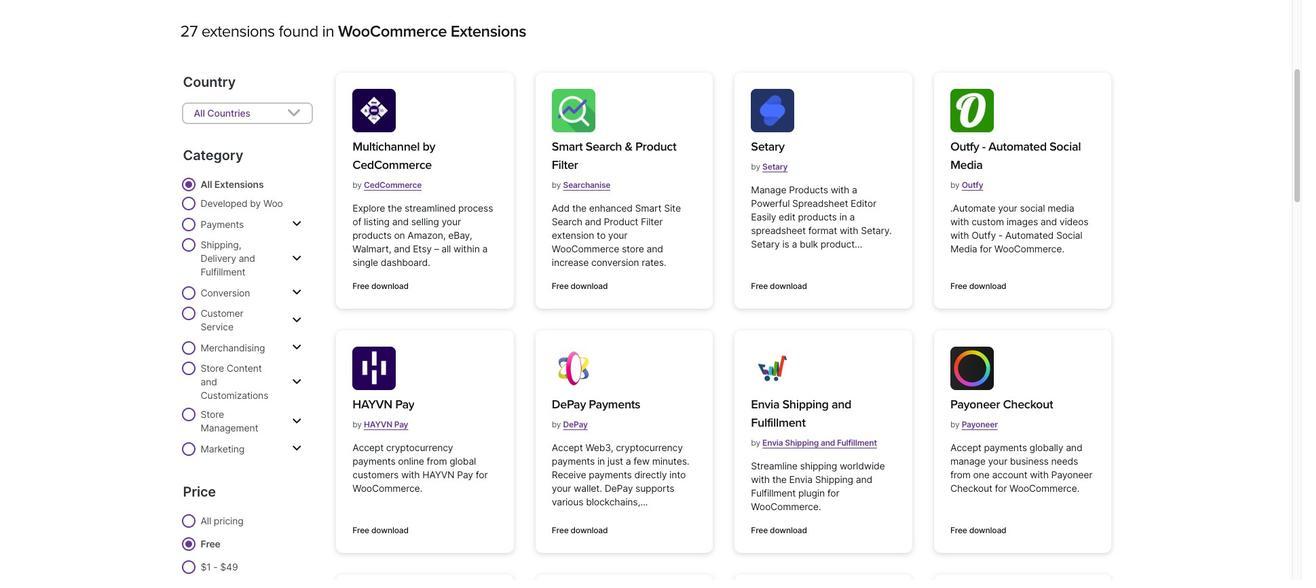 Task type: vqa. For each thing, say whether or not it's contained in the screenshot.
various
yes



Task type: describe. For each thing, give the bounding box(es) containing it.
content
[[227, 363, 262, 374]]

searchanise link
[[563, 175, 611, 196]]

envia shipping and fulfillment
[[752, 397, 852, 431]]

videos
[[1060, 216, 1089, 228]]

depay payments
[[552, 397, 641, 412]]

powerful
[[752, 198, 790, 209]]

envia shipping and fulfillment link up "shipping" at the bottom right of page
[[763, 433, 877, 454]]

minutes.
[[653, 456, 690, 467]]

and up rates.
[[647, 243, 664, 255]]

conversion
[[592, 257, 639, 268]]

of
[[353, 216, 362, 228]]

payments down just
[[589, 469, 632, 481]]

angle down image
[[287, 105, 301, 122]]

shipping, delivery and fulfillment
[[201, 239, 255, 278]]

free for setary
[[752, 281, 768, 291]]

a up editor
[[852, 184, 858, 196]]

search inside the smart search & product filter
[[586, 139, 622, 154]]

easily
[[752, 211, 777, 223]]

a down editor
[[850, 211, 855, 223]]

a inside explore the streamlined process of listing and selling your products on amazon, ebay, walmart, and etsy – all within a single dashboard.
[[483, 243, 488, 255]]

store for store content and customizations
[[201, 363, 224, 374]]

conversion
[[201, 287, 250, 299]]

27
[[180, 22, 198, 41]]

management
[[201, 423, 258, 434]]

woocommerce. inside streamline shipping worldwide with the envia shipping and fulfillment plugin for woocommerce.
[[752, 501, 821, 513]]

free for payoneer checkout
[[951, 526, 968, 536]]

- inside .automate your social media with custom images and videos with outfy - automated social media for woocommerce.
[[999, 230, 1003, 241]]

all extensions
[[201, 179, 264, 190]]

woocommerce. inside .automate your social media with custom images and videos with outfy - automated social media for woocommerce.
[[995, 243, 1065, 255]]

bulk
[[800, 238, 819, 250]]

checkout inside payoneer checkout link
[[1004, 397, 1054, 412]]

setary inside manage products with a powerful spreadsheet editor easily edit products in a spreadsheet format with setary. setary is a bulk product...
[[752, 238, 780, 250]]

extensions
[[202, 22, 275, 41]]

store
[[622, 243, 645, 255]]

business
[[1011, 456, 1049, 467]]

payments inside accept payments globally and manage your business needs from one account with payoneer checkout for woocommerce.
[[985, 442, 1028, 454]]

all inside field
[[194, 107, 205, 119]]

fulfillment inside the shipping, delivery and fulfillment
[[201, 266, 245, 278]]

by for depay payments
[[552, 420, 561, 430]]

hayvn pay link up the by hayvn pay
[[353, 396, 415, 414]]

depay inside the accept web3, cryptocurrency payments in just a few minutes. receive payments directly into your wallet. depay supports various blockchains,...
[[605, 483, 633, 495]]

1 vertical spatial payments
[[589, 397, 641, 412]]

accept for depay
[[552, 442, 583, 454]]

accept for payoneer
[[951, 442, 982, 454]]

your inside .automate your social media with custom images and videos with outfy - automated social media for woocommerce.
[[999, 202, 1018, 214]]

and inside accept payments globally and manage your business needs from one account with payoneer checkout for woocommerce.
[[1067, 442, 1083, 454]]

and inside streamline shipping worldwide with the envia shipping and fulfillment plugin for woocommerce.
[[856, 474, 873, 486]]

shipping,
[[201, 239, 241, 251]]

$1 - $49
[[201, 562, 238, 573]]

searchanise
[[563, 180, 611, 190]]

by for envia shipping and fulfillment
[[752, 438, 761, 448]]

shipping
[[801, 461, 838, 472]]

show subcategories image for shipping, delivery and fulfillment
[[292, 253, 302, 264]]

setary link up by setary
[[752, 138, 788, 156]]

store management
[[201, 409, 258, 434]]

streamline shipping worldwide with the envia shipping and fulfillment plugin for woocommerce.
[[752, 461, 885, 513]]

1 vertical spatial payoneer
[[962, 420, 998, 430]]

by cedcommerce
[[353, 180, 422, 190]]

store content and customizations
[[201, 363, 269, 401]]

the for smart search & product filter
[[573, 202, 587, 214]]

free download for depay payments
[[552, 526, 608, 536]]

supports
[[636, 483, 675, 495]]

just
[[608, 456, 624, 467]]

show subcategories image for marketing
[[292, 444, 302, 454]]

by for outfy ‑ automated social media
[[951, 180, 960, 190]]

0 vertical spatial depay
[[552, 397, 586, 412]]

outfy ‑ automated social media
[[951, 139, 1082, 173]]

free for outfy ‑ automated social media
[[951, 281, 968, 291]]

selling
[[411, 216, 439, 228]]

and up "shipping" at the bottom right of page
[[821, 438, 836, 448]]

smart inside the smart search & product filter
[[552, 139, 583, 154]]

by for smart search & product filter
[[552, 180, 561, 190]]

plugin
[[799, 488, 825, 499]]

$49
[[220, 562, 238, 573]]

receive
[[552, 469, 587, 481]]

automated inside outfy ‑ automated social media
[[989, 139, 1047, 154]]

download for envia shipping and fulfillment
[[770, 526, 808, 536]]

explore
[[353, 202, 385, 214]]

the inside streamline shipping worldwide with the envia shipping and fulfillment plugin for woocommerce.
[[773, 474, 787, 486]]

add
[[552, 202, 570, 214]]

by hayvn pay
[[353, 420, 408, 430]]

a right is
[[792, 238, 798, 250]]

1 vertical spatial pay
[[394, 420, 408, 430]]

free download for setary
[[752, 281, 808, 291]]

0 vertical spatial pay
[[395, 397, 415, 412]]

checkout inside accept payments globally and manage your business needs from one account with payoneer checkout for woocommerce.
[[951, 483, 993, 495]]

site
[[664, 202, 681, 214]]

depay link
[[563, 414, 588, 435]]

payments up receive
[[552, 456, 595, 467]]

manage
[[752, 184, 787, 196]]

cryptocurrency inside the accept web3, cryptocurrency payments in just a few minutes. receive payments directly into your wallet. depay supports various blockchains,...
[[616, 442, 683, 454]]

1 vertical spatial setary
[[763, 162, 788, 172]]

all for category
[[201, 179, 212, 190]]

by depay
[[552, 420, 588, 430]]

fulfillment up worldwide
[[838, 438, 877, 448]]

1 vertical spatial shipping
[[785, 438, 819, 448]]

walmart,
[[353, 243, 392, 255]]

global
[[450, 456, 476, 467]]

and inside store content and customizations
[[201, 376, 217, 388]]

is
[[783, 238, 790, 250]]

process
[[459, 202, 493, 214]]

directly
[[635, 469, 667, 481]]

0 horizontal spatial extensions
[[214, 179, 264, 190]]

envia shipping and fulfillment link up by envia shipping and fulfillment
[[752, 396, 897, 433]]

listing
[[364, 216, 390, 228]]

cedcommerce link
[[364, 175, 422, 196]]

payoneer link
[[962, 414, 998, 435]]

country
[[183, 74, 236, 90]]

with inside streamline shipping worldwide with the envia shipping and fulfillment plugin for woocommerce.
[[752, 474, 770, 486]]

multichannel
[[353, 139, 420, 154]]

customers
[[353, 469, 399, 481]]

payoneer checkout link
[[951, 396, 1054, 414]]

for inside accept payments globally and manage your business needs from one account with payoneer checkout for woocommerce.
[[996, 483, 1008, 495]]

account
[[993, 469, 1028, 481]]

smart search & product filter
[[552, 139, 677, 173]]

free download for multichannel by cedcommerce
[[353, 281, 409, 291]]

into
[[670, 469, 686, 481]]

shipping inside "envia shipping and fulfillment"
[[783, 397, 829, 412]]

and inside .automate your social media with custom images and videos with outfy - automated social media for woocommerce.
[[1041, 216, 1058, 228]]

1 vertical spatial outfy
[[962, 180, 984, 190]]

by for payoneer checkout
[[951, 420, 960, 430]]

and inside "envia shipping and fulfillment"
[[832, 397, 852, 412]]

service
[[201, 321, 234, 333]]

spreadsheet
[[793, 198, 849, 209]]

free download for payoneer checkout
[[951, 526, 1007, 536]]

format
[[809, 225, 838, 236]]

free download for hayvn pay
[[353, 526, 409, 536]]

globally
[[1030, 442, 1064, 454]]

woocommerce. inside accept cryptocurrency payments online from global customers with hayvn pay for woocommerce.
[[353, 483, 423, 495]]

all for price
[[201, 516, 211, 527]]

editor
[[851, 198, 877, 209]]

streamline
[[752, 461, 798, 472]]

spreadsheet
[[752, 225, 806, 236]]

with inside accept payments globally and manage your business needs from one account with payoneer checkout for woocommerce.
[[1031, 469, 1049, 481]]

needs
[[1052, 456, 1079, 467]]

woocommerce. inside accept payments globally and manage your business needs from one account with payoneer checkout for woocommerce.
[[1010, 483, 1080, 495]]

product...
[[821, 238, 863, 250]]

and up the on
[[392, 216, 409, 228]]

1 horizontal spatial extensions
[[451, 22, 526, 41]]

add the enhanced smart site search and product filter extension to your woocommerce store and increase conversion rates.
[[552, 202, 681, 268]]

with inside accept cryptocurrency payments online from global customers with hayvn pay for woocommerce.
[[401, 469, 420, 481]]

store for store management
[[201, 409, 224, 420]]

by outfy
[[951, 180, 984, 190]]

developed by woo
[[201, 198, 283, 209]]

cedcommerce inside multichannel by cedcommerce
[[353, 158, 432, 173]]

manage products with a powerful spreadsheet editor easily edit products in a spreadsheet format with setary. setary is a bulk product...
[[752, 184, 892, 250]]

by envia shipping and fulfillment
[[752, 438, 877, 448]]

from inside accept cryptocurrency payments online from global customers with hayvn pay for woocommerce.
[[427, 456, 447, 467]]

‑
[[983, 139, 986, 154]]

by payoneer
[[951, 420, 998, 430]]

explore the streamlined process of listing and selling your products on amazon, ebay, walmart, and etsy – all within a single dashboard.
[[353, 202, 493, 268]]

outfy link
[[962, 175, 984, 196]]

hayvn pay link down hayvn pay
[[364, 414, 408, 435]]

price
[[183, 484, 216, 501]]

accept payments globally and manage your business needs from one account with payoneer checkout for woocommerce.
[[951, 442, 1093, 495]]

delivery
[[201, 253, 236, 264]]

media inside outfy ‑ automated social media
[[951, 158, 983, 173]]

download for hayvn pay
[[372, 526, 409, 536]]

customizations
[[201, 390, 269, 401]]

1 vertical spatial hayvn
[[364, 420, 393, 430]]

one
[[974, 469, 990, 481]]



Task type: locate. For each thing, give the bounding box(es) containing it.
show subcategories image
[[292, 287, 302, 298], [292, 315, 302, 326], [292, 342, 302, 353], [292, 444, 302, 454]]

product inside add the enhanced smart site search and product filter extension to your woocommerce store and increase conversion rates.
[[604, 216, 639, 228]]

2 vertical spatial shipping
[[816, 474, 854, 486]]

products for multichannel by cedcommerce
[[353, 230, 392, 241]]

0 horizontal spatial checkout
[[951, 483, 993, 495]]

4 show subcategories image from the top
[[292, 416, 302, 427]]

shipping inside streamline shipping worldwide with the envia shipping and fulfillment plugin for woocommerce.
[[816, 474, 854, 486]]

0 horizontal spatial cryptocurrency
[[386, 442, 453, 454]]

free for hayvn pay
[[353, 526, 370, 536]]

0 vertical spatial smart
[[552, 139, 583, 154]]

from down the manage at right bottom
[[951, 469, 971, 481]]

download for setary
[[770, 281, 808, 291]]

from inside accept payments globally and manage your business needs from one account with payoneer checkout for woocommerce.
[[951, 469, 971, 481]]

cedcommerce down multichannel by cedcommerce
[[364, 180, 422, 190]]

in down spreadsheet
[[840, 211, 848, 223]]

0 horizontal spatial in
[[322, 22, 334, 41]]

hayvn pay link
[[353, 396, 415, 414], [364, 414, 408, 435]]

- down the custom in the right of the page
[[999, 230, 1003, 241]]

download for payoneer checkout
[[970, 526, 1007, 536]]

extension
[[552, 230, 595, 241]]

&
[[625, 139, 633, 154]]

store inside store content and customizations
[[201, 363, 224, 374]]

product down enhanced
[[604, 216, 639, 228]]

various
[[552, 497, 584, 508]]

from
[[427, 456, 447, 467], [951, 469, 971, 481]]

few
[[634, 456, 650, 467]]

filter
[[552, 158, 578, 173], [641, 216, 663, 228]]

woocommerce. down customers
[[353, 483, 423, 495]]

show subcategories image
[[292, 219, 302, 230], [292, 253, 302, 264], [292, 377, 302, 388], [292, 416, 302, 427]]

1 vertical spatial filter
[[641, 216, 663, 228]]

-
[[999, 230, 1003, 241], [214, 562, 218, 573]]

smart left "site"
[[635, 202, 662, 214]]

automated inside .automate your social media with custom images and videos with outfy - automated social media for woocommerce.
[[1006, 230, 1054, 241]]

by up explore
[[353, 180, 362, 190]]

1 horizontal spatial search
[[586, 139, 622, 154]]

a inside the accept web3, cryptocurrency payments in just a few minutes. receive payments directly into your wallet. depay supports various blockchains,...
[[626, 456, 631, 467]]

0 horizontal spatial from
[[427, 456, 447, 467]]

single
[[353, 257, 378, 268]]

0 vertical spatial from
[[427, 456, 447, 467]]

1 horizontal spatial in
[[598, 456, 605, 467]]

smart inside add the enhanced smart site search and product filter extension to your woocommerce store and increase conversion rates.
[[635, 202, 662, 214]]

1 horizontal spatial smart
[[635, 202, 662, 214]]

fulfillment inside streamline shipping worldwide with the envia shipping and fulfillment plugin for woocommerce.
[[752, 488, 796, 499]]

accept cryptocurrency payments online from global customers with hayvn pay for woocommerce.
[[353, 442, 488, 495]]

outfy inside .automate your social media with custom images and videos with outfy - automated social media for woocommerce.
[[972, 230, 997, 241]]

by up add
[[552, 180, 561, 190]]

depay down the depay payments link
[[563, 420, 588, 430]]

0 vertical spatial store
[[201, 363, 224, 374]]

pricing
[[214, 516, 244, 527]]

pay inside accept cryptocurrency payments online from global customers with hayvn pay for woocommerce.
[[457, 469, 473, 481]]

envia inside "envia shipping and fulfillment"
[[752, 397, 780, 412]]

outfy up .automate at the right of the page
[[962, 180, 984, 190]]

online
[[398, 456, 424, 467]]

for down the custom in the right of the page
[[980, 243, 992, 255]]

free for depay payments
[[552, 526, 569, 536]]

a right just
[[626, 456, 631, 467]]

2 horizontal spatial accept
[[951, 442, 982, 454]]

accept inside the accept web3, cryptocurrency payments in just a few minutes. receive payments directly into your wallet. depay supports various blockchains,...
[[552, 442, 583, 454]]

for down global in the left of the page
[[476, 469, 488, 481]]

1 vertical spatial social
[[1057, 230, 1083, 241]]

store up management
[[201, 409, 224, 420]]

0 vertical spatial media
[[951, 158, 983, 173]]

social inside outfy ‑ automated social media
[[1050, 139, 1082, 154]]

4 show subcategories image from the top
[[292, 444, 302, 454]]

product right &
[[636, 139, 677, 154]]

1 show subcategories image from the top
[[292, 287, 302, 298]]

checkout down "one"
[[951, 483, 993, 495]]

setary up by setary
[[752, 139, 785, 154]]

woocommerce. down plugin
[[752, 501, 821, 513]]

worldwide
[[840, 461, 885, 472]]

0 horizontal spatial the
[[388, 202, 402, 214]]

2 vertical spatial all
[[201, 516, 211, 527]]

depay payments link
[[552, 396, 641, 414]]

2 vertical spatial in
[[598, 456, 605, 467]]

by for multichannel by cedcommerce
[[353, 180, 362, 190]]

and
[[392, 216, 409, 228], [585, 216, 602, 228], [1041, 216, 1058, 228], [394, 243, 411, 255], [647, 243, 664, 255], [239, 253, 255, 264], [201, 376, 217, 388], [832, 397, 852, 412], [821, 438, 836, 448], [1067, 442, 1083, 454], [856, 474, 873, 486]]

shipping
[[783, 397, 829, 412], [785, 438, 819, 448], [816, 474, 854, 486]]

products inside explore the streamlined process of listing and selling your products on amazon, ebay, walmart, and etsy – all within a single dashboard.
[[353, 230, 392, 241]]

your up images
[[999, 202, 1018, 214]]

accept for hayvn
[[353, 442, 384, 454]]

wallet.
[[574, 483, 602, 495]]

within
[[454, 243, 480, 255]]

download down plugin
[[770, 526, 808, 536]]

outfy ‑ automated social media link
[[951, 138, 1096, 175]]

show subcategories image for merchandising
[[292, 342, 302, 353]]

the inside explore the streamlined process of listing and selling your products on amazon, ebay, walmart, and etsy – all within a single dashboard.
[[388, 202, 402, 214]]

1 horizontal spatial filter
[[641, 216, 663, 228]]

depay up by depay
[[552, 397, 586, 412]]

hayvn inside accept cryptocurrency payments online from global customers with hayvn pay for woocommerce.
[[423, 469, 455, 481]]

payments inside accept cryptocurrency payments online from global customers with hayvn pay for woocommerce.
[[353, 456, 396, 467]]

free download down various
[[552, 526, 608, 536]]

2 horizontal spatial the
[[773, 474, 787, 486]]

free download for smart search & product filter
[[552, 281, 608, 291]]

setary down spreadsheet
[[752, 238, 780, 250]]

1 store from the top
[[201, 363, 224, 374]]

all
[[442, 243, 451, 255]]

automated down images
[[1006, 230, 1054, 241]]

envia up plugin
[[790, 474, 813, 486]]

woocommerce inside add the enhanced smart site search and product filter extension to your woocommerce store and increase conversion rates.
[[552, 243, 620, 255]]

download down increase at left
[[571, 281, 608, 291]]

download for depay payments
[[571, 526, 608, 536]]

1 vertical spatial all
[[201, 179, 212, 190]]

download for multichannel by cedcommerce
[[372, 281, 409, 291]]

2 vertical spatial depay
[[605, 483, 633, 495]]

Filter countries field
[[182, 103, 313, 124]]

all countries
[[194, 107, 251, 119]]

0 vertical spatial payoneer
[[951, 397, 1001, 412]]

enhanced
[[589, 202, 633, 214]]

streamlined
[[405, 202, 456, 214]]

merchandising
[[201, 342, 265, 354]]

envia up by envia shipping and fulfillment
[[752, 397, 780, 412]]

cryptocurrency up few
[[616, 442, 683, 454]]

search inside add the enhanced smart site search and product filter extension to your woocommerce store and increase conversion rates.
[[552, 216, 583, 228]]

media down the custom in the right of the page
[[951, 243, 978, 255]]

rates.
[[642, 257, 667, 268]]

accept down by depay
[[552, 442, 583, 454]]

by left the payoneer link on the right bottom of the page
[[951, 420, 960, 430]]

0 vertical spatial woocommerce
[[338, 22, 447, 41]]

social up media
[[1050, 139, 1082, 154]]

for inside .automate your social media with custom images and videos with outfy - automated social media for woocommerce.
[[980, 243, 992, 255]]

1 vertical spatial envia
[[763, 438, 784, 448]]

search up extension
[[552, 216, 583, 228]]

payments up customers
[[353, 456, 396, 467]]

depay
[[552, 397, 586, 412], [563, 420, 588, 430], [605, 483, 633, 495]]

show subcategories image for conversion
[[292, 287, 302, 298]]

–
[[435, 243, 439, 255]]

1 horizontal spatial products
[[798, 211, 837, 223]]

fulfillment down streamline
[[752, 488, 796, 499]]

0 horizontal spatial woocommerce
[[338, 22, 447, 41]]

and up to
[[585, 216, 602, 228]]

0 vertical spatial social
[[1050, 139, 1082, 154]]

the for multichannel by cedcommerce
[[388, 202, 402, 214]]

0 horizontal spatial accept
[[353, 442, 384, 454]]

1 vertical spatial products
[[353, 230, 392, 241]]

0 vertical spatial filter
[[552, 158, 578, 173]]

0 horizontal spatial smart
[[552, 139, 583, 154]]

and inside the shipping, delivery and fulfillment
[[239, 253, 255, 264]]

1 show subcategories image from the top
[[292, 219, 302, 230]]

payoneer checkout
[[951, 397, 1054, 412]]

all left pricing on the left
[[201, 516, 211, 527]]

2 vertical spatial pay
[[457, 469, 473, 481]]

in
[[322, 22, 334, 41], [840, 211, 848, 223], [598, 456, 605, 467]]

category
[[183, 147, 243, 164]]

0 vertical spatial checkout
[[1004, 397, 1054, 412]]

for
[[980, 243, 992, 255], [476, 469, 488, 481], [996, 483, 1008, 495], [828, 488, 840, 499]]

all left "countries"
[[194, 107, 205, 119]]

filter inside add the enhanced smart site search and product filter extension to your woocommerce store and increase conversion rates.
[[641, 216, 663, 228]]

0 vertical spatial -
[[999, 230, 1003, 241]]

filter up store
[[641, 216, 663, 228]]

1 horizontal spatial the
[[573, 202, 587, 214]]

found
[[279, 22, 319, 41]]

0 horizontal spatial search
[[552, 216, 583, 228]]

your inside accept payments globally and manage your business needs from one account with payoneer checkout for woocommerce.
[[989, 456, 1008, 467]]

1 horizontal spatial payments
[[589, 397, 641, 412]]

payments up web3,
[[589, 397, 641, 412]]

dashboard.
[[381, 257, 430, 268]]

1 vertical spatial from
[[951, 469, 971, 481]]

payoneer down payoneer checkout link
[[962, 420, 998, 430]]

2 vertical spatial setary
[[752, 238, 780, 250]]

1 vertical spatial search
[[552, 216, 583, 228]]

and up by envia shipping and fulfillment
[[832, 397, 852, 412]]

free download for envia shipping and fulfillment
[[752, 526, 808, 536]]

envia shipping and fulfillment link
[[752, 396, 897, 433], [763, 433, 877, 454]]

0 vertical spatial hayvn
[[353, 397, 393, 412]]

0 vertical spatial outfy
[[951, 139, 980, 154]]

free download down plugin
[[752, 526, 808, 536]]

etsy
[[413, 243, 432, 255]]

the up listing
[[388, 202, 402, 214]]

automated
[[989, 139, 1047, 154], [1006, 230, 1054, 241]]

hayvn down global in the left of the page
[[423, 469, 455, 481]]

2 cryptocurrency from the left
[[616, 442, 683, 454]]

the right add
[[573, 202, 587, 214]]

accept up the manage at right bottom
[[951, 442, 982, 454]]

2 show subcategories image from the top
[[292, 253, 302, 264]]

manage
[[951, 456, 986, 467]]

free for smart search & product filter
[[552, 281, 569, 291]]

2 vertical spatial envia
[[790, 474, 813, 486]]

free download down "one"
[[951, 526, 1007, 536]]

1 horizontal spatial woocommerce
[[552, 243, 620, 255]]

marketing
[[201, 443, 245, 455]]

ebay,
[[448, 230, 472, 241]]

by inside multichannel by cedcommerce
[[423, 139, 436, 154]]

by left woo
[[250, 198, 261, 209]]

setary.
[[861, 225, 892, 236]]

hayvn pay
[[353, 397, 415, 412]]

3 accept from the left
[[951, 442, 982, 454]]

2 show subcategories image from the top
[[292, 315, 302, 326]]

product inside the smart search & product filter
[[636, 139, 677, 154]]

0 horizontal spatial products
[[353, 230, 392, 241]]

setary link up the manage
[[763, 156, 788, 177]]

0 vertical spatial products
[[798, 211, 837, 223]]

your inside the accept web3, cryptocurrency payments in just a few minutes. receive payments directly into your wallet. depay supports various blockchains,...
[[552, 483, 571, 495]]

2 horizontal spatial in
[[840, 211, 848, 223]]

the
[[388, 202, 402, 214], [573, 202, 587, 214], [773, 474, 787, 486]]

payments up business on the bottom right
[[985, 442, 1028, 454]]

in inside manage products with a powerful spreadsheet editor easily edit products in a spreadsheet format with setary. setary is a bulk product...
[[840, 211, 848, 223]]

cryptocurrency inside accept cryptocurrency payments online from global customers with hayvn pay for woocommerce.
[[386, 442, 453, 454]]

accept inside accept payments globally and manage your business needs from one account with payoneer checkout for woocommerce.
[[951, 442, 982, 454]]

1 vertical spatial in
[[840, 211, 848, 223]]

free download down is
[[752, 281, 808, 291]]

search
[[586, 139, 622, 154], [552, 216, 583, 228]]

$1
[[201, 562, 211, 573]]

multichannel by cedcommerce link
[[353, 138, 498, 175]]

payoneer up by payoneer at the right bottom of the page
[[951, 397, 1001, 412]]

show subcategories image for payments
[[292, 219, 302, 230]]

0 vertical spatial cedcommerce
[[353, 158, 432, 173]]

1 accept from the left
[[353, 442, 384, 454]]

0 vertical spatial shipping
[[783, 397, 829, 412]]

1 horizontal spatial -
[[999, 230, 1003, 241]]

2 accept from the left
[[552, 442, 583, 454]]

smart up by searchanise
[[552, 139, 583, 154]]

store inside store management
[[201, 409, 224, 420]]

.automate
[[951, 202, 996, 214]]

accept inside accept cryptocurrency payments online from global customers with hayvn pay for woocommerce.
[[353, 442, 384, 454]]

your
[[999, 202, 1018, 214], [442, 216, 461, 228], [609, 230, 628, 241], [989, 456, 1008, 467], [552, 483, 571, 495]]

download down the custom in the right of the page
[[970, 281, 1007, 291]]

show subcategories image for store content and customizations
[[292, 377, 302, 388]]

hayvn down hayvn pay
[[364, 420, 393, 430]]

the inside add the enhanced smart site search and product filter extension to your woocommerce store and increase conversion rates.
[[573, 202, 587, 214]]

on
[[394, 230, 405, 241]]

download for smart search & product filter
[[571, 281, 608, 291]]

multichannel by cedcommerce
[[353, 139, 436, 173]]

1 vertical spatial store
[[201, 409, 224, 420]]

a right within
[[483, 243, 488, 255]]

fulfillment
[[201, 266, 245, 278], [752, 416, 806, 431], [838, 438, 877, 448], [752, 488, 796, 499]]

payments
[[985, 442, 1028, 454], [353, 456, 396, 467], [552, 456, 595, 467], [589, 469, 632, 481]]

fulfillment up by envia shipping and fulfillment
[[752, 416, 806, 431]]

store down merchandising
[[201, 363, 224, 374]]

images
[[1007, 216, 1039, 228]]

free download for outfy ‑ automated social media
[[951, 281, 1007, 291]]

customer
[[201, 308, 244, 319]]

free for multichannel by cedcommerce
[[353, 281, 370, 291]]

download down customers
[[372, 526, 409, 536]]

social inside .automate your social media with custom images and videos with outfy - automated social media for woocommerce.
[[1057, 230, 1083, 241]]

0 vertical spatial automated
[[989, 139, 1047, 154]]

1 vertical spatial product
[[604, 216, 639, 228]]

by up streamline
[[752, 438, 761, 448]]

1 horizontal spatial accept
[[552, 442, 583, 454]]

fulfillment inside "envia shipping and fulfillment"
[[752, 416, 806, 431]]

your inside explore the streamlined process of listing and selling your products on amazon, ebay, walmart, and etsy – all within a single dashboard.
[[442, 216, 461, 228]]

smart
[[552, 139, 583, 154], [635, 202, 662, 214]]

developed
[[201, 198, 248, 209]]

by
[[423, 139, 436, 154], [752, 162, 761, 172], [353, 180, 362, 190], [552, 180, 561, 190], [951, 180, 960, 190], [250, 198, 261, 209], [353, 420, 362, 430], [552, 420, 561, 430], [951, 420, 960, 430], [752, 438, 761, 448]]

0 vertical spatial extensions
[[451, 22, 526, 41]]

hayvn
[[353, 397, 393, 412], [364, 420, 393, 430], [423, 469, 455, 481]]

cryptocurrency
[[386, 442, 453, 454], [616, 442, 683, 454]]

free
[[353, 281, 370, 291], [552, 281, 569, 291], [752, 281, 768, 291], [951, 281, 968, 291], [353, 526, 370, 536], [552, 526, 569, 536], [752, 526, 768, 536], [951, 526, 968, 536], [201, 539, 221, 550]]

woo
[[264, 198, 283, 209]]

automated right ‑
[[989, 139, 1047, 154]]

cryptocurrency up online
[[386, 442, 453, 454]]

1 vertical spatial extensions
[[214, 179, 264, 190]]

for down account
[[996, 483, 1008, 495]]

outfy inside outfy ‑ automated social media
[[951, 139, 980, 154]]

3 show subcategories image from the top
[[292, 342, 302, 353]]

1 vertical spatial -
[[214, 562, 218, 573]]

cedcommerce down multichannel
[[353, 158, 432, 173]]

your inside add the enhanced smart site search and product filter extension to your woocommerce store and increase conversion rates.
[[609, 230, 628, 241]]

0 horizontal spatial -
[[214, 562, 218, 573]]

by left outfy link at top
[[951, 180, 960, 190]]

show subcategories image for customer service
[[292, 315, 302, 326]]

1 vertical spatial checkout
[[951, 483, 993, 495]]

for right plugin
[[828, 488, 840, 499]]

envia inside streamline shipping worldwide with the envia shipping and fulfillment plugin for woocommerce.
[[790, 474, 813, 486]]

outfy left ‑
[[951, 139, 980, 154]]

1 vertical spatial smart
[[635, 202, 662, 214]]

and down the on
[[394, 243, 411, 255]]

web3,
[[586, 442, 614, 454]]

outfy down the custom in the right of the page
[[972, 230, 997, 241]]

free for envia shipping and fulfillment
[[752, 526, 768, 536]]

1 horizontal spatial checkout
[[1004, 397, 1054, 412]]

download for outfy ‑ automated social media
[[970, 281, 1007, 291]]

2 vertical spatial outfy
[[972, 230, 997, 241]]

1 vertical spatial cedcommerce
[[364, 180, 422, 190]]

by for setary
[[752, 162, 761, 172]]

amazon,
[[408, 230, 446, 241]]

show subcategories image for store management
[[292, 416, 302, 427]]

3 show subcategories image from the top
[[292, 377, 302, 388]]

2 vertical spatial hayvn
[[423, 469, 455, 481]]

accept web3, cryptocurrency payments in just a few minutes. receive payments directly into your wallet. depay supports various blockchains,...
[[552, 442, 690, 508]]

and up the customizations
[[201, 376, 217, 388]]

media inside .automate your social media with custom images and videos with outfy - automated social media for woocommerce.
[[951, 243, 978, 255]]

1 horizontal spatial cryptocurrency
[[616, 442, 683, 454]]

products up walmart,
[[353, 230, 392, 241]]

checkout up globally on the right of the page
[[1004, 397, 1054, 412]]

free download down customers
[[353, 526, 409, 536]]

pay up the by hayvn pay
[[395, 397, 415, 412]]

0 vertical spatial product
[[636, 139, 677, 154]]

payoneer inside accept payments globally and manage your business needs from one account with payoneer checkout for woocommerce.
[[1052, 469, 1093, 481]]

0 horizontal spatial filter
[[552, 158, 578, 173]]

pay down hayvn pay
[[394, 420, 408, 430]]

all
[[194, 107, 205, 119], [201, 179, 212, 190], [201, 516, 211, 527]]

hayvn up the by hayvn pay
[[353, 397, 393, 412]]

0 vertical spatial in
[[322, 22, 334, 41]]

shipping up "shipping" at the bottom right of page
[[785, 438, 819, 448]]

countries
[[207, 107, 251, 119]]

0 vertical spatial payments
[[201, 218, 244, 230]]

from right online
[[427, 456, 447, 467]]

envia
[[752, 397, 780, 412], [763, 438, 784, 448], [790, 474, 813, 486]]

setary up the manage
[[763, 162, 788, 172]]

1 vertical spatial automated
[[1006, 230, 1054, 241]]

by down hayvn pay
[[353, 420, 362, 430]]

accept down the by hayvn pay
[[353, 442, 384, 454]]

2 store from the top
[[201, 409, 224, 420]]

for inside accept cryptocurrency payments online from global customers with hayvn pay for woocommerce.
[[476, 469, 488, 481]]

and down worldwide
[[856, 474, 873, 486]]

by searchanise
[[552, 180, 611, 190]]

0 vertical spatial setary
[[752, 139, 785, 154]]

0 horizontal spatial payments
[[201, 218, 244, 230]]

0 vertical spatial envia
[[752, 397, 780, 412]]

for inside streamline shipping worldwide with the envia shipping and fulfillment plugin for woocommerce.
[[828, 488, 840, 499]]

in inside the accept web3, cryptocurrency payments in just a few minutes. receive payments directly into your wallet. depay supports various blockchains,...
[[598, 456, 605, 467]]

fulfillment down delivery
[[201, 266, 245, 278]]

checkout
[[1004, 397, 1054, 412], [951, 483, 993, 495]]

shipping up by envia shipping and fulfillment
[[783, 397, 829, 412]]

0 vertical spatial all
[[194, 107, 205, 119]]

1 horizontal spatial from
[[951, 469, 971, 481]]

by left depay link at the bottom left
[[552, 420, 561, 430]]

pay down global in the left of the page
[[457, 469, 473, 481]]

1 cryptocurrency from the left
[[386, 442, 453, 454]]

1 vertical spatial woocommerce
[[552, 243, 620, 255]]

2 vertical spatial payoneer
[[1052, 469, 1093, 481]]

by for hayvn pay
[[353, 420, 362, 430]]

search left &
[[586, 139, 622, 154]]

product
[[636, 139, 677, 154], [604, 216, 639, 228]]

1 media from the top
[[951, 158, 983, 173]]

products inside manage products with a powerful spreadsheet editor easily edit products in a spreadsheet format with setary. setary is a bulk product...
[[798, 211, 837, 223]]

1 vertical spatial depay
[[563, 420, 588, 430]]

filter inside the smart search & product filter
[[552, 158, 578, 173]]

free download down increase at left
[[552, 281, 608, 291]]

products for setary
[[798, 211, 837, 223]]

1 vertical spatial media
[[951, 243, 978, 255]]

2 media from the top
[[951, 243, 978, 255]]

0 vertical spatial search
[[586, 139, 622, 154]]

products
[[798, 211, 837, 223], [353, 230, 392, 241]]

download down various
[[571, 526, 608, 536]]

and down media
[[1041, 216, 1058, 228]]

smart search & product filter link
[[552, 138, 697, 175]]



